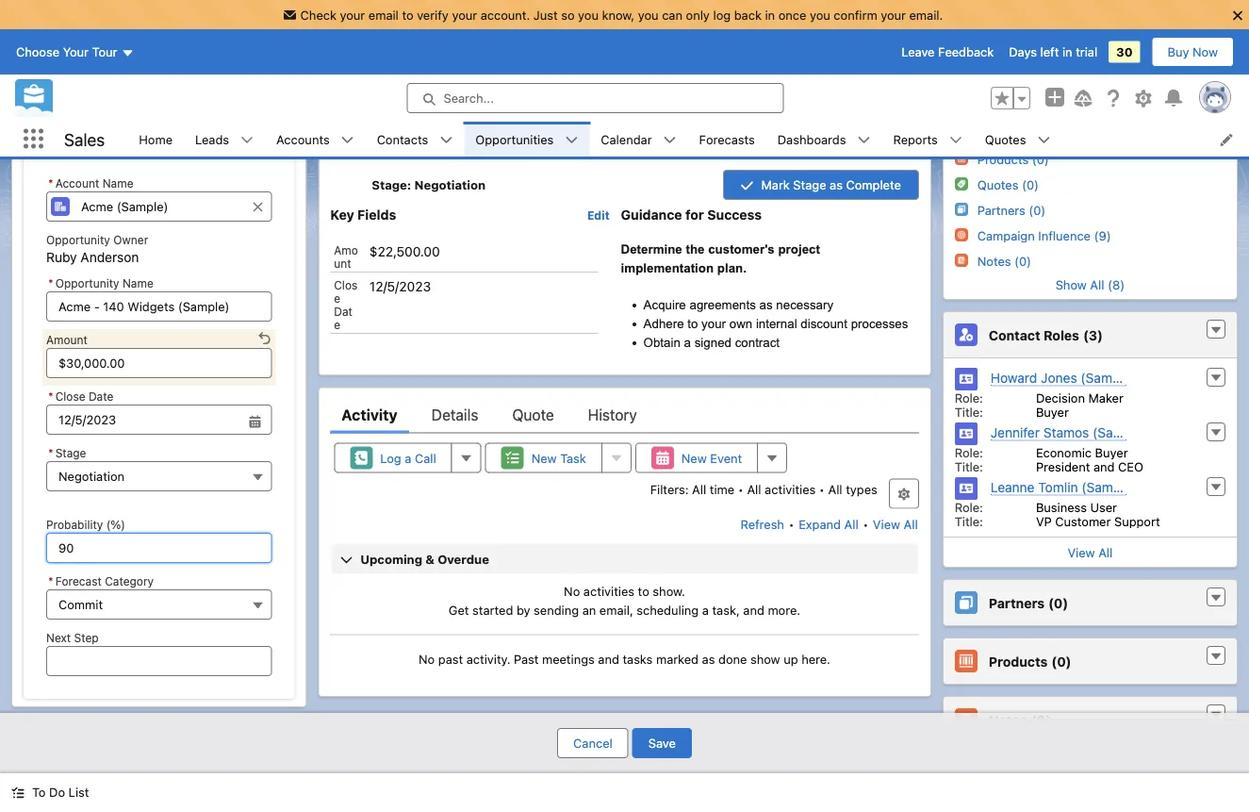 Task type: locate. For each thing, give the bounding box(es) containing it.
2 horizontal spatial you
[[810, 8, 831, 22]]

1 horizontal spatial stage
[[372, 178, 407, 192]]

(sample) for jennifer stamos (sample)
[[1093, 424, 1148, 440]]

leads link
[[184, 122, 241, 157]]

2 you from the left
[[638, 8, 659, 22]]

jennifer
[[991, 424, 1040, 440]]

title: up leanne tomlin (sample) icon
[[955, 459, 984, 473]]

new task
[[532, 451, 587, 465]]

your left email.
[[881, 8, 906, 22]]

1 you from the left
[[578, 8, 599, 22]]

0 horizontal spatial stage
[[55, 446, 86, 459]]

negotiation down * stage
[[58, 469, 125, 483]]

1 vertical spatial activities
[[584, 584, 635, 598]]

roles
[[1044, 327, 1080, 343]]

1 horizontal spatial view
[[1068, 545, 1096, 559]]

new left event
[[682, 451, 707, 465]]

name down owner at the left of page
[[123, 276, 154, 290]]

in right back
[[765, 8, 775, 22]]

buyer up "stamos"
[[1037, 405, 1069, 419]]

list
[[128, 122, 1250, 157]]

quotes image
[[955, 177, 968, 191]]

(sample) up maker in the right of the page
[[1081, 370, 1136, 385]]

1 vertical spatial role:
[[955, 445, 984, 459]]

new left task
[[532, 451, 557, 465]]

commit
[[58, 598, 103, 612]]

forecasts link
[[688, 122, 767, 157]]

•
[[738, 482, 744, 496], [820, 482, 825, 496], [789, 517, 795, 531], [863, 517, 869, 531]]

(sample) up ceo
[[1093, 424, 1148, 440]]

new event
[[682, 451, 743, 465]]

accounts list item
[[265, 122, 366, 157]]

past
[[514, 652, 539, 666]]

• left expand on the right of page
[[789, 517, 795, 531]]

0 vertical spatial activities
[[765, 482, 816, 496]]

group containing *
[[46, 386, 272, 435]]

a left task, at the right
[[703, 602, 709, 617]]

title: for howard
[[955, 405, 984, 419]]

as left done
[[702, 652, 715, 666]]

view down types
[[873, 517, 901, 531]]

(sample) for leanne tomlin (sample)
[[1082, 479, 1137, 495]]

1 vertical spatial and
[[744, 602, 765, 617]]

to inside acquire agreements as necessary adhere to your own internal discount processes obtain a signed contract
[[688, 317, 698, 331]]

0 horizontal spatial as
[[702, 652, 715, 666]]

a inside acquire agreements as necessary adhere to your own internal discount processes obtain a signed contract
[[684, 336, 691, 350]]

2 horizontal spatial stage
[[794, 178, 827, 192]]

no activities to show. get started by sending an email, scheduling a task, and more.
[[449, 584, 801, 617]]

campaign
[[978, 228, 1035, 242]]

group down amount text field
[[46, 386, 272, 435]]

by
[[517, 602, 531, 617]]

role: up leanne tomlin (sample) icon
[[955, 445, 984, 459]]

step
[[74, 631, 99, 644]]

1 * from the top
[[48, 176, 53, 190]]

(sample)
[[1081, 370, 1136, 385], [1093, 424, 1148, 440], [1082, 479, 1137, 495]]

1 vertical spatial to
[[688, 317, 698, 331]]

no for activities
[[564, 584, 580, 598]]

group up 'contact roles (3)'
[[991, 87, 1031, 109]]

2 horizontal spatial as
[[830, 178, 843, 192]]

2 vertical spatial (0)
[[1031, 712, 1051, 727]]

clos
[[334, 278, 358, 291]]

group
[[991, 87, 1031, 109], [46, 386, 272, 435]]

for
[[686, 207, 704, 223]]

no up sending
[[564, 584, 580, 598]]

stage down the close
[[55, 446, 86, 459]]

view all link down the customer at the right bottom of the page
[[944, 537, 1238, 567]]

0 vertical spatial title:
[[955, 405, 984, 419]]

0 horizontal spatial a
[[405, 451, 412, 465]]

opportunities
[[476, 132, 554, 146]]

e down clos
[[334, 318, 341, 331]]

buyer down jennifer stamos (sample) "link"
[[1096, 445, 1129, 459]]

2 role: from the top
[[955, 445, 984, 459]]

1 horizontal spatial negotiation
[[415, 178, 486, 192]]

1 horizontal spatial as
[[760, 298, 773, 312]]

0 horizontal spatial you
[[578, 8, 599, 22]]

stage right mark at the top right
[[794, 178, 827, 192]]

task,
[[713, 602, 740, 617]]

tab list
[[330, 395, 919, 433]]

name for * opportunity name
[[123, 276, 154, 290]]

log
[[380, 451, 402, 465]]

* left the close
[[48, 390, 53, 403]]

0 vertical spatial opportunity
[[64, 130, 146, 148]]

text default image inside contacts list item
[[440, 134, 453, 147]]

as left complete
[[830, 178, 843, 192]]

* for * close date
[[48, 390, 53, 403]]

text default image inside quotes list item
[[1038, 134, 1051, 147]]

activity link
[[342, 395, 398, 433]]

date
[[89, 390, 114, 403]]

0 vertical spatial name
[[102, 176, 133, 190]]

a inside no activities to show. get started by sending an email, scheduling a task, and more.
[[703, 602, 709, 617]]

0 horizontal spatial activities
[[584, 584, 635, 598]]

(3)
[[1084, 327, 1103, 343]]

started
[[473, 602, 513, 617]]

name right the account
[[102, 176, 133, 190]]

(sample) inside "link"
[[1093, 424, 1148, 440]]

1 vertical spatial contact
[[989, 327, 1041, 343]]

log a call
[[380, 451, 436, 465]]

no for past
[[419, 652, 435, 666]]

dashboards
[[778, 132, 847, 146]]

1 horizontal spatial a
[[684, 336, 691, 350]]

0 vertical spatial e
[[334, 291, 341, 304]]

key fields
[[330, 207, 396, 223]]

view all link down types
[[872, 509, 919, 539]]

you right once
[[810, 8, 831, 22]]

opportunity for opportunity owner
[[46, 233, 110, 246]]

text default image inside reports list item
[[950, 134, 963, 147]]

choose
[[16, 45, 60, 59]]

new inside button
[[532, 451, 557, 465]]

1 vertical spatial as
[[760, 298, 773, 312]]

no
[[564, 584, 580, 598], [419, 652, 435, 666]]

no inside no activities to show. get started by sending an email, scheduling a task, and more.
[[564, 584, 580, 598]]

an
[[583, 602, 596, 617]]

* left the account
[[48, 176, 53, 190]]

clos e dat e
[[334, 278, 358, 331]]

0 horizontal spatial new
[[532, 451, 557, 465]]

activities up refresh 'button'
[[765, 482, 816, 496]]

support
[[1115, 514, 1161, 528]]

text default image for reports
[[950, 134, 963, 147]]

reports
[[894, 132, 938, 146]]

trial
[[1076, 45, 1098, 59]]

adhere
[[644, 317, 684, 331]]

1 vertical spatial buyer
[[1096, 445, 1129, 459]]

0 horizontal spatial and
[[598, 652, 620, 666]]

stage inside button
[[794, 178, 827, 192]]

3 title: from the top
[[955, 514, 984, 528]]

opportunity owner
[[46, 233, 148, 246]]

1 vertical spatial e
[[334, 318, 341, 331]]

* opportunity name
[[48, 276, 154, 290]]

1 horizontal spatial you
[[638, 8, 659, 22]]

2 vertical spatial (sample)
[[1082, 479, 1137, 495]]

forecasts
[[699, 132, 755, 146]]

(0) for partners (0)
[[1049, 595, 1069, 610]]

as inside acquire agreements as necessary adhere to your own internal discount processes obtain a signed contract
[[760, 298, 773, 312]]

a
[[684, 336, 691, 350], [405, 451, 412, 465], [703, 602, 709, 617]]

2 new from the left
[[682, 451, 707, 465]]

• up expand on the right of page
[[820, 482, 825, 496]]

economic
[[1037, 445, 1092, 459]]

opportunity for opportunity information
[[64, 130, 146, 148]]

Forecast Category, Commit button
[[46, 590, 272, 620]]

2 horizontal spatial to
[[688, 317, 698, 331]]

2 vertical spatial opportunity
[[55, 276, 119, 290]]

* down * close date
[[48, 446, 53, 459]]

a right obtain
[[684, 336, 691, 350]]

show all (8) link
[[1056, 277, 1125, 291]]

a right log
[[405, 451, 412, 465]]

2 * from the top
[[48, 276, 53, 290]]

quotes list item
[[974, 122, 1063, 157]]

text default image inside leads list item
[[241, 134, 254, 147]]

1 new from the left
[[532, 451, 557, 465]]

e
[[334, 291, 341, 304], [334, 318, 341, 331]]

all right expand on the right of page
[[845, 517, 859, 531]]

2 horizontal spatial and
[[1094, 459, 1115, 473]]

0 vertical spatial as
[[830, 178, 843, 192]]

and left ceo
[[1094, 459, 1115, 473]]

e down unt
[[334, 291, 341, 304]]

0 vertical spatial negotiation
[[415, 178, 486, 192]]

title: up jennifer stamos (sample) icon
[[955, 405, 984, 419]]

text default image for opportunities
[[565, 134, 578, 147]]

0 vertical spatial buyer
[[1037, 405, 1069, 419]]

0 horizontal spatial in
[[765, 8, 775, 22]]

list containing home
[[128, 122, 1250, 157]]

as inside button
[[830, 178, 843, 192]]

choose your tour
[[16, 45, 117, 59]]

0 horizontal spatial view all link
[[872, 509, 919, 539]]

1 horizontal spatial no
[[564, 584, 580, 598]]

5 * from the top
[[48, 574, 53, 588]]

text default image inside "opportunities" list item
[[565, 134, 578, 147]]

now
[[1193, 45, 1219, 59]]

1 e from the top
[[334, 291, 341, 304]]

business user
[[1037, 500, 1118, 514]]

2 title: from the top
[[955, 459, 984, 473]]

Probability (%) text field
[[46, 533, 272, 563]]

3 role: from the top
[[955, 500, 984, 514]]

1 vertical spatial view
[[1068, 545, 1096, 559]]

your up "signed"
[[702, 317, 726, 331]]

stage for * stage
[[55, 446, 86, 459]]

user
[[1091, 500, 1118, 514]]

in right left
[[1063, 45, 1073, 59]]

3 * from the top
[[48, 390, 53, 403]]

sales
[[64, 129, 105, 149]]

history link
[[588, 395, 637, 433]]

(0)
[[1049, 595, 1069, 610], [1052, 653, 1072, 669], [1031, 712, 1051, 727]]

marked
[[656, 652, 699, 666]]

verify
[[417, 8, 449, 22]]

view down the customer at the right bottom of the page
[[1068, 545, 1096, 559]]

opportunity inside dropdown button
[[64, 130, 146, 148]]

role: for jennifer
[[955, 445, 984, 459]]

2 vertical spatial a
[[703, 602, 709, 617]]

2 horizontal spatial a
[[703, 602, 709, 617]]

once
[[779, 8, 807, 22]]

stage up fields
[[372, 178, 407, 192]]

(0) right "products"
[[1052, 653, 1072, 669]]

0 vertical spatial a
[[684, 336, 691, 350]]

* left the forecast
[[48, 574, 53, 588]]

• right the time
[[738, 482, 744, 496]]

role: for howard
[[955, 390, 984, 405]]

probability
[[46, 518, 103, 531]]

text default image for quotes
[[1038, 134, 1051, 147]]

past
[[438, 652, 463, 666]]

0 horizontal spatial group
[[46, 386, 272, 435]]

log
[[714, 8, 731, 22]]

own
[[730, 317, 753, 331]]

1 horizontal spatial group
[[991, 87, 1031, 109]]

0 vertical spatial no
[[564, 584, 580, 598]]

(0) right partners
[[1049, 595, 1069, 610]]

:
[[407, 178, 412, 192]]

home
[[139, 132, 173, 146]]

a inside log a call button
[[405, 451, 412, 465]]

opportunity down opportunity owner
[[55, 276, 119, 290]]

text default image
[[43, 133, 58, 148], [241, 134, 254, 147], [341, 134, 354, 147], [664, 134, 677, 147], [1210, 591, 1223, 605], [1210, 650, 1223, 663], [11, 786, 25, 799]]

view all link
[[872, 509, 919, 539], [944, 537, 1238, 567]]

you left 'can' at the top right of page
[[638, 8, 659, 22]]

success
[[708, 207, 762, 223]]

accounts link
[[265, 122, 341, 157]]

search...
[[444, 91, 494, 105]]

0 vertical spatial (sample)
[[1081, 370, 1136, 385]]

to left show.
[[638, 584, 650, 598]]

0 horizontal spatial to
[[402, 8, 414, 22]]

new inside button
[[682, 451, 707, 465]]

0 vertical spatial group
[[991, 87, 1031, 109]]

buy
[[1168, 45, 1190, 59]]

0 vertical spatial in
[[765, 8, 775, 22]]

title:
[[955, 405, 984, 419], [955, 459, 984, 473], [955, 514, 984, 528]]

determine the customer's project implementation plan.
[[621, 242, 821, 275]]

account
[[55, 176, 99, 190]]

title: down leanne tomlin (sample) icon
[[955, 514, 984, 528]]

1 horizontal spatial new
[[682, 451, 707, 465]]

3 you from the left
[[810, 8, 831, 22]]

1 vertical spatial opportunity
[[46, 233, 110, 246]]

(0) right notes at the bottom of page
[[1031, 712, 1051, 727]]

* for * forecast category
[[48, 574, 53, 588]]

to inside no activities to show. get started by sending an email, scheduling a task, and more.
[[638, 584, 650, 598]]

text default image inside dashboards list item
[[858, 134, 871, 147]]

0 horizontal spatial buyer
[[1037, 405, 1069, 419]]

• down types
[[863, 517, 869, 531]]

activities up email,
[[584, 584, 635, 598]]

1 horizontal spatial and
[[744, 602, 765, 617]]

text default image
[[440, 134, 453, 147], [565, 134, 578, 147], [858, 134, 871, 147], [950, 134, 963, 147], [1038, 134, 1051, 147], [1210, 324, 1223, 337], [1210, 708, 1223, 722]]

2 vertical spatial as
[[702, 652, 715, 666]]

title: for jennifer
[[955, 459, 984, 473]]

so
[[561, 8, 575, 22]]

to right email
[[402, 8, 414, 22]]

vp
[[1037, 514, 1052, 528]]

buyer
[[1037, 405, 1069, 419], [1096, 445, 1129, 459]]

details link
[[432, 395, 479, 433]]

0 horizontal spatial negotiation
[[58, 469, 125, 483]]

new task button
[[485, 443, 603, 473]]

opportunity up * opportunity name
[[46, 233, 110, 246]]

opportunity information button
[[35, 124, 283, 154]]

2 vertical spatial title:
[[955, 514, 984, 528]]

refresh • expand all • view all
[[741, 517, 918, 531]]

path options list box
[[372, 125, 919, 155]]

and right task, at the right
[[744, 602, 765, 617]]

0 vertical spatial role:
[[955, 390, 984, 405]]

role: up jennifer stamos (sample) icon
[[955, 390, 984, 405]]

1 vertical spatial group
[[46, 386, 272, 435]]

2 vertical spatial to
[[638, 584, 650, 598]]

you right so
[[578, 8, 599, 22]]

1 horizontal spatial in
[[1063, 45, 1073, 59]]

4 * from the top
[[48, 446, 53, 459]]

1 vertical spatial name
[[123, 276, 154, 290]]

opportunities link
[[464, 122, 565, 157]]

0 vertical spatial contact
[[978, 126, 1023, 141]]

0 vertical spatial and
[[1094, 459, 1115, 473]]

0 vertical spatial view
[[873, 517, 901, 531]]

1 horizontal spatial to
[[638, 584, 650, 598]]

and left tasks at the bottom of the page
[[598, 652, 620, 666]]

1 vertical spatial no
[[419, 652, 435, 666]]

negotiation right :
[[415, 178, 486, 192]]

howard jones (sample) image
[[955, 368, 978, 390]]

0 vertical spatial (0)
[[1049, 595, 1069, 610]]

(sample) up user
[[1082, 479, 1137, 495]]

role: down jennifer stamos (sample) icon
[[955, 500, 984, 514]]

your left email
[[340, 8, 365, 22]]

1 vertical spatial a
[[405, 451, 412, 465]]

* for * stage
[[48, 446, 53, 459]]

0 horizontal spatial no
[[419, 652, 435, 666]]

as up internal
[[760, 298, 773, 312]]

signed
[[695, 336, 732, 350]]

2 vertical spatial role:
[[955, 500, 984, 514]]

1 role: from the top
[[955, 390, 984, 405]]

howard jones (sample)
[[991, 370, 1136, 385]]

owner
[[113, 233, 148, 246]]

1 vertical spatial (0)
[[1052, 653, 1072, 669]]

no left past
[[419, 652, 435, 666]]

negotiation
[[415, 178, 486, 192], [58, 469, 125, 483]]

(%)
[[106, 518, 125, 531]]

leave
[[902, 45, 935, 59]]

to up "signed"
[[688, 317, 698, 331]]

1 vertical spatial (sample)
[[1093, 424, 1148, 440]]

1 vertical spatial title:
[[955, 459, 984, 473]]

campaign influence (9) link
[[978, 228, 1112, 243]]

1 vertical spatial negotiation
[[58, 469, 125, 483]]

2 vertical spatial and
[[598, 652, 620, 666]]

necessary
[[777, 298, 834, 312]]

processes
[[851, 317, 909, 331]]

0 horizontal spatial view
[[873, 517, 901, 531]]

1 title: from the top
[[955, 405, 984, 419]]

None text field
[[46, 292, 272, 322], [46, 405, 272, 435], [46, 292, 272, 322], [46, 405, 272, 435]]

probability (%)
[[46, 518, 125, 531]]

edit link
[[588, 208, 610, 222]]

partners (0) link
[[978, 203, 1046, 218]]

* up "amount"
[[48, 276, 53, 290]]

opportunity up * account name
[[64, 130, 146, 148]]

to do list
[[32, 785, 89, 799]]



Task type: vqa. For each thing, say whether or not it's contained in the screenshot.
* related to * Account Name
yes



Task type: describe. For each thing, give the bounding box(es) containing it.
check your email to verify your account. just so you know, you can only log back in once you confirm your email.
[[301, 8, 944, 22]]

leads list item
[[184, 122, 265, 157]]

information
[[150, 130, 228, 148]]

jones
[[1041, 370, 1078, 385]]

tasks
[[623, 652, 653, 666]]

leanne tomlin (sample) link
[[991, 479, 1137, 496]]

maker
[[1089, 390, 1124, 405]]

partners image
[[955, 203, 968, 216]]

all left the (8)
[[1091, 277, 1105, 291]]

leanne
[[991, 479, 1035, 495]]

email
[[369, 8, 399, 22]]

all left the time
[[692, 482, 707, 496]]

tour
[[92, 45, 117, 59]]

notes
[[989, 712, 1028, 727]]

left
[[1041, 45, 1060, 59]]

up
[[784, 652, 799, 666]]

text default image for dashboards
[[858, 134, 871, 147]]

stage : negotiation
[[372, 178, 486, 192]]

* for * opportunity name
[[48, 276, 53, 290]]

contact for contact roles (3)
[[978, 126, 1023, 141]]

leanne tomlin (sample)
[[991, 479, 1137, 495]]

cancel button
[[558, 728, 629, 758]]

next step
[[46, 631, 99, 644]]

text default image inside "calendar" list item
[[664, 134, 677, 147]]

quote
[[512, 405, 554, 423]]

contact for contact roles (3)
[[989, 327, 1041, 343]]

campaign influence image
[[955, 228, 968, 242]]

1 horizontal spatial view all link
[[944, 537, 1238, 567]]

text default image inside to do list button
[[11, 786, 25, 799]]

quotes link
[[974, 122, 1038, 157]]

do
[[49, 785, 65, 799]]

your inside acquire agreements as necessary adhere to your own internal discount processes obtain a signed contract
[[702, 317, 726, 331]]

discount
[[801, 317, 848, 331]]

contact roles (3)
[[989, 327, 1103, 343]]

all down vp customer support
[[1099, 545, 1113, 559]]

activity.
[[467, 652, 511, 666]]

opportunities list item
[[464, 122, 590, 157]]

all right the expand all button
[[904, 517, 918, 531]]

new for new task
[[532, 451, 557, 465]]

Acme (Sample) text field
[[46, 191, 272, 222]]

text default image inside opportunity information dropdown button
[[43, 133, 58, 148]]

leave feedback link
[[902, 45, 994, 59]]

new for new event
[[682, 451, 707, 465]]

amount list item
[[42, 329, 276, 386]]

determine
[[621, 242, 683, 256]]

upcoming & overdue
[[361, 552, 489, 566]]

activities inside no activities to show. get started by sending an email, scheduling a task, and more.
[[584, 584, 635, 598]]

title: for leanne
[[955, 514, 984, 528]]

* close date
[[48, 390, 114, 403]]

no past activity. past meetings and tasks marked as done show up here.
[[419, 652, 831, 666]]

refresh
[[741, 517, 785, 531]]

all right the time
[[747, 482, 762, 496]]

(0) for products (0)
[[1052, 653, 1072, 669]]

calendar list item
[[590, 122, 688, 157]]

event
[[711, 451, 743, 465]]

stage for mark stage as complete
[[794, 178, 827, 192]]

1 horizontal spatial buyer
[[1096, 445, 1129, 459]]

negotiation inside button
[[58, 469, 125, 483]]

1 horizontal spatial activities
[[765, 482, 816, 496]]

your
[[63, 45, 89, 59]]

overdue
[[438, 552, 489, 566]]

Next Step text field
[[46, 646, 272, 676]]

notes (0)
[[989, 712, 1051, 727]]

role: for leanne
[[955, 500, 984, 514]]

tab list containing activity
[[330, 395, 919, 433]]

internal
[[756, 317, 798, 331]]

* for * account name
[[48, 176, 53, 190]]

contacts list item
[[366, 122, 464, 157]]

category
[[105, 574, 154, 588]]

to do list button
[[0, 773, 100, 811]]

log a call button
[[334, 443, 452, 473]]

call
[[415, 451, 436, 465]]

notes image
[[955, 254, 968, 267]]

vp customer support
[[1037, 514, 1161, 528]]

name for * account name
[[102, 176, 133, 190]]

acquire agreements as necessary adhere to your own internal discount processes obtain a signed contract
[[644, 298, 909, 350]]

just
[[534, 8, 558, 22]]

$22,500.00
[[370, 243, 440, 259]]

complete
[[847, 178, 902, 192]]

decision maker
[[1037, 390, 1124, 405]]

list
[[69, 785, 89, 799]]

save
[[649, 736, 676, 750]]

contacts link
[[366, 122, 440, 157]]

contact roles (3)
[[978, 126, 1078, 141]]

choose your tour button
[[15, 37, 135, 67]]

reports list item
[[882, 122, 974, 157]]

leanne tomlin (sample) image
[[955, 477, 978, 500]]

home link
[[128, 122, 184, 157]]

the
[[686, 242, 705, 256]]

sending
[[534, 602, 579, 617]]

search... button
[[407, 83, 784, 113]]

fields
[[358, 207, 396, 223]]

products (0) link
[[978, 152, 1050, 167]]

history
[[588, 405, 637, 423]]

contact roles image
[[955, 126, 968, 140]]

quotes (0) link
[[978, 177, 1039, 192]]

as for necessary
[[760, 298, 773, 312]]

0 vertical spatial to
[[402, 8, 414, 22]]

feedback
[[939, 45, 994, 59]]

days
[[1009, 45, 1038, 59]]

all left types
[[829, 482, 843, 496]]

view all
[[1068, 545, 1113, 559]]

next
[[46, 631, 71, 644]]

mark
[[762, 178, 790, 192]]

contact roles (3) link
[[978, 126, 1078, 141]]

ceo
[[1119, 459, 1144, 473]]

notes (0)
[[978, 254, 1032, 268]]

refresh button
[[740, 509, 786, 539]]

quote link
[[512, 395, 554, 433]]

(0) for notes (0)
[[1031, 712, 1051, 727]]

confirm
[[834, 8, 878, 22]]

text default image for contacts
[[440, 134, 453, 147]]

expand
[[799, 517, 841, 531]]

as for complete
[[830, 178, 843, 192]]

stamos
[[1044, 424, 1090, 440]]

email,
[[600, 602, 634, 617]]

business
[[1037, 500, 1087, 514]]

show
[[751, 652, 781, 666]]

Stage, Negotiation button
[[46, 461, 272, 491]]

1 vertical spatial in
[[1063, 45, 1073, 59]]

(8)
[[1108, 277, 1125, 291]]

activity
[[342, 405, 398, 423]]

and inside no activities to show. get started by sending an email, scheduling a task, and more.
[[744, 602, 765, 617]]

calendar
[[601, 132, 652, 146]]

quotes (0)
[[978, 177, 1039, 191]]

* forecast category
[[48, 574, 154, 588]]

(sample) for howard jones (sample)
[[1081, 370, 1136, 385]]

know,
[[602, 8, 635, 22]]

jennifer stamos (sample) image
[[955, 423, 978, 445]]

Amount text field
[[46, 348, 272, 378]]

influence (9)
[[1039, 228, 1112, 242]]

products
[[989, 653, 1048, 669]]

dashboards list item
[[767, 122, 882, 157]]

products (0)
[[978, 152, 1050, 166]]

* stage
[[48, 446, 86, 459]]

close
[[55, 390, 85, 403]]

text default image inside accounts list item
[[341, 134, 354, 147]]

can
[[662, 8, 683, 22]]

products image
[[955, 152, 968, 165]]

your right verify at the top left
[[452, 8, 477, 22]]

2 e from the top
[[334, 318, 341, 331]]

accounts
[[276, 132, 330, 146]]



